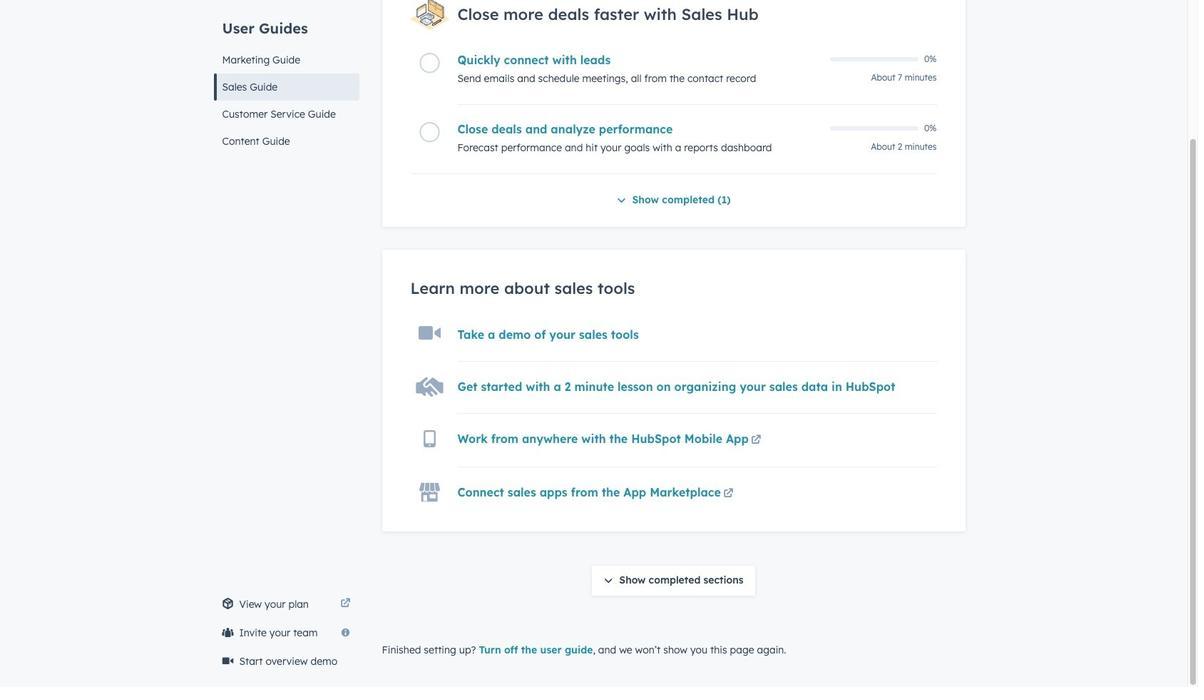 Task type: vqa. For each thing, say whether or not it's contained in the screenshot.
the left new
no



Task type: describe. For each thing, give the bounding box(es) containing it.
1 vertical spatial link opens in a new window image
[[341, 596, 351, 613]]

0 vertical spatial link opens in a new window image
[[752, 432, 762, 450]]



Task type: locate. For each thing, give the bounding box(es) containing it.
link opens in a new window image
[[752, 435, 762, 446], [724, 486, 734, 503], [724, 489, 734, 499], [341, 599, 351, 609]]

link opens in a new window image
[[752, 432, 762, 450], [341, 596, 351, 613]]

user guides element
[[214, 0, 359, 155]]

0 horizontal spatial link opens in a new window image
[[341, 596, 351, 613]]

1 horizontal spatial link opens in a new window image
[[752, 432, 762, 450]]



